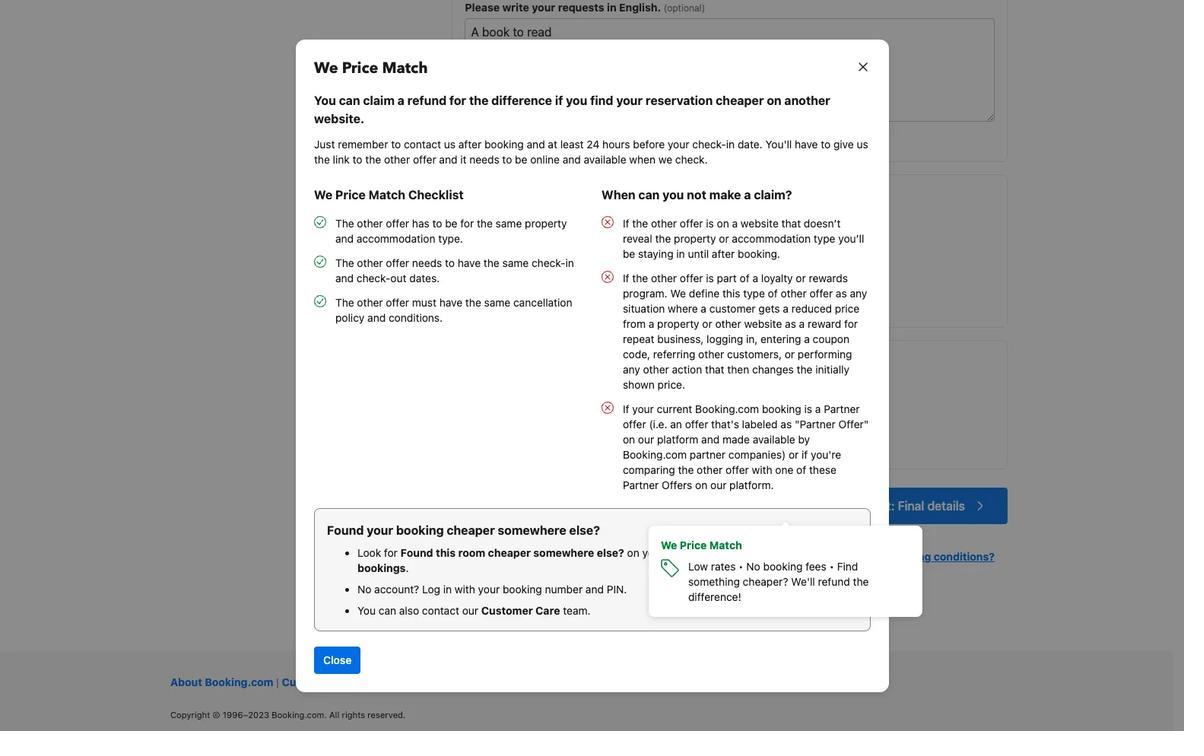 Task type: locate. For each thing, give the bounding box(es) containing it.
out left dates.
[[390, 271, 406, 284]]

initially
[[816, 363, 850, 376]]

or right loyalty
[[796, 271, 806, 284]]

if inside if your current booking.com booking is a partner offer (i.e. an offer that's labeled as "partner offer" on our platform and made available by booking.com partner companies) or if you're comparing the other offer with one of these partner offers on our platform.
[[623, 402, 629, 415]]

we price match up claim
[[314, 57, 428, 78]]

on left confirmation
[[627, 546, 639, 559]]

type down doesn't
[[814, 232, 836, 245]]

2 vertical spatial booking.com
[[205, 676, 274, 689]]

refund for a
[[407, 93, 446, 107]]

0 vertical spatial booking.com
[[695, 402, 759, 415]]

1 vertical spatial customer
[[282, 676, 334, 689]]

these down that's
[[687, 442, 715, 455]]

type
[[814, 232, 836, 245], [743, 287, 765, 299]]

1 vertical spatial have
[[458, 256, 481, 269]]

the inside the other offer has to be for the same property and accommodation type.
[[335, 217, 354, 229]]

0 horizontal spatial refund
[[407, 93, 446, 107]]

be down just remember to contact us after booking and at least 24 hours before your check-in date. at the top of the page
[[515, 153, 527, 166]]

have inside "the other offer needs to have the same check-in and check-out dates."
[[458, 256, 481, 269]]

to right remember
[[391, 137, 401, 150]]

to down remember
[[352, 153, 362, 166]]

must
[[412, 296, 436, 309]]

agree up comparing
[[643, 442, 671, 455]]

• down page
[[739, 560, 744, 573]]

when
[[629, 153, 656, 166]]

to
[[391, 137, 401, 150], [821, 137, 831, 150], [352, 153, 362, 166], [502, 153, 512, 166], [432, 217, 442, 229], [445, 256, 455, 269], [587, 388, 597, 401], [630, 388, 640, 401], [537, 442, 547, 455], [674, 442, 684, 455]]

found your booking cheaper somewhere else?
[[327, 523, 600, 537]]

accommodation inside if the other offer is on a website that doesn't reveal the property or accommodation type you'll be staying in until after booking.
[[732, 232, 811, 245]]

and
[[527, 137, 545, 150], [439, 153, 457, 166], [563, 153, 581, 166], [335, 232, 354, 245], [335, 271, 354, 284], [367, 311, 386, 324], [701, 433, 720, 446], [586, 583, 604, 596]]

3 if from the top
[[623, 402, 629, 415]]

1 horizontal spatial if
[[802, 448, 808, 461]]

room
[[458, 546, 485, 559]]

partner
[[824, 402, 860, 415], [623, 478, 659, 491]]

a down situation
[[649, 317, 654, 330]]

your
[[465, 187, 499, 208], [465, 388, 487, 401]]

if for if your current booking.com booking is a partner offer (i.e. an offer that's labeled as "partner offer" on our platform and made available by booking.com partner companies) or if you're comparing the other offer with one of these partner offers on our platform.
[[623, 402, 629, 415]]

claim
[[363, 93, 395, 107]]

refund inside find something cheaper? we'll refund the difference!
[[819, 575, 851, 588]]

if the other offer is on a website that doesn't reveal the property or accommodation type you'll be staying in until after booking.
[[623, 217, 864, 260]]

you for you can check in at 4:00 pm
[[496, 223, 514, 236]]

1 horizontal spatial partner
[[824, 402, 860, 415]]

we price match dialog
[[277, 21, 908, 710]]

0 vertical spatial this
[[723, 287, 740, 299]]

cheaper right room
[[488, 546, 531, 559]]

0 horizontal spatial be
[[445, 217, 457, 229]]

the down remember
[[365, 153, 381, 166]]

2 vertical spatial if
[[623, 402, 629, 415]]

2 us from the left
[[857, 137, 868, 150]]

property down your arrival time
[[525, 217, 567, 229]]

online
[[530, 153, 560, 166]]

1 if from the top
[[623, 217, 629, 229]]

1 vertical spatial arrival
[[571, 252, 604, 265]]

1 horizontal spatial •
[[830, 560, 835, 573]]

after inside if the other offer is on a website that doesn't reveal the property or accommodation type you'll be staying in until after booking.
[[712, 247, 735, 260]]

at up online
[[548, 137, 557, 150]]

same inside the other offer has to be for the same property and accommodation type.
[[496, 217, 522, 229]]

booking.com up 1996–2023
[[205, 676, 274, 689]]

0 vertical spatial my
[[590, 135, 604, 148]]

where
[[668, 302, 698, 315]]

1 horizontal spatial of
[[768, 287, 778, 299]]

2 vertical spatial same
[[484, 296, 510, 309]]

0 vertical spatial time
[[553, 187, 587, 208]]

find
[[590, 93, 613, 107]]

booking inside if your current booking.com booking is a partner offer (i.e. an offer that's labeled as "partner offer" on our platform and made available by booking.com partner companies) or if you're comparing the other offer with one of these partner offers on our platform.
[[762, 402, 802, 415]]

difference
[[491, 93, 552, 107]]

0 vertical spatial with
[[752, 463, 773, 476]]

1 us from the left
[[444, 137, 456, 150]]

add
[[465, 252, 486, 265]]

number
[[545, 583, 583, 596]]

1 accommodation from the left
[[356, 232, 435, 245]]

0 vertical spatial have
[[795, 137, 818, 150]]

we up where at right
[[670, 287, 686, 299]]

care
[[536, 604, 560, 617]]

as up entering on the top of the page
[[785, 317, 796, 330]]

make
[[709, 188, 741, 201]]

1 vertical spatial an
[[670, 417, 682, 430]]

for inside you can claim a refund for the difference if you find your reservation cheaper on another website.
[[449, 93, 466, 107]]

or up low rates • no booking fees •
[[759, 546, 769, 559]]

you're
[[811, 448, 842, 461]]

in inside if the other offer is on a website that doesn't reveal the property or accommodation type you'll be staying in until after booking.
[[676, 247, 685, 260]]

check
[[537, 223, 567, 236]]

us for give
[[857, 137, 868, 150]]

the left next
[[550, 442, 566, 455]]

close button
[[314, 646, 361, 674]]

price up claim
[[342, 57, 378, 78]]

have
[[795, 137, 818, 150], [458, 256, 481, 269], [439, 296, 462, 309]]

you inside you can claim a refund for the difference if you find your reservation cheaper on another website.
[[314, 93, 336, 107]]

else? up "pin."
[[597, 546, 624, 559]]

platform.
[[730, 478, 774, 491]]

0 vertical spatial any
[[850, 287, 867, 299]]

requests
[[558, 1, 605, 14]]

you'll
[[766, 137, 792, 150]]

0 horizontal spatial out
[[390, 271, 406, 284]]

your right add
[[489, 252, 512, 265]]

after
[[458, 137, 481, 150], [712, 247, 735, 260]]

1 vertical spatial you
[[496, 223, 514, 236]]

or inside if your current booking.com booking is a partner offer (i.e. an offer that's labeled as "partner offer" on our platform and made available by booking.com partner companies) or if you're comparing the other offer with one of these partner offers on our platform.
[[789, 448, 799, 461]]

1 horizontal spatial customer
[[481, 604, 533, 617]]

2 horizontal spatial booking.com
[[695, 402, 759, 415]]

bookings
[[357, 561, 406, 574]]

0 horizontal spatial of
[[740, 271, 750, 284]]

refund right claim
[[407, 93, 446, 107]]

house
[[709, 388, 739, 401], [718, 442, 748, 455]]

with inside if your current booking.com booking is a partner offer (i.e. an offer that's labeled as "partner offer" on our platform and made available by booking.com partner companies) or if you're comparing the other offer with one of these partner offers on our platform.
[[752, 463, 773, 476]]

0 horizontal spatial we price match
[[314, 57, 428, 78]]

for right time
[[503, 301, 517, 314]]

the up time
[[484, 256, 499, 269]]

2 vertical spatial be
[[623, 247, 635, 260]]

if down by on the bottom
[[802, 448, 808, 461]]

3 the from the top
[[335, 296, 354, 309]]

0 vertical spatial cheaper
[[716, 93, 764, 107]]

for up type.
[[460, 217, 474, 229]]

1 your from the top
[[465, 187, 499, 208]]

we up website.
[[314, 57, 338, 78]]

time for arrival
[[606, 252, 630, 265]]

you down the account?
[[357, 604, 376, 617]]

2 vertical spatial of
[[797, 463, 806, 476]]

logging
[[707, 332, 743, 345]]

this left room
[[436, 546, 456, 559]]

on inside if the other offer is on a website that doesn't reveal the property or accommodation type you'll be staying in until after booking.
[[717, 217, 729, 229]]

in inside "the other offer needs to have the same check-in and check-out dates."
[[566, 256, 574, 269]]

continuing
[[481, 442, 534, 455]]

give
[[834, 137, 854, 150]]

1 horizontal spatial agree
[[643, 442, 671, 455]]

we price match inside dialog
[[314, 57, 428, 78]]

2 your from the top
[[465, 388, 487, 401]]

1 horizontal spatial that
[[782, 217, 801, 229]]

offer inside the other offer must have the same cancellation policy and conditions.
[[386, 296, 409, 309]]

at
[[655, 135, 664, 148], [548, 137, 557, 150], [581, 223, 591, 236]]

if up program.
[[623, 271, 629, 284]]

that left doesn't
[[782, 217, 801, 229]]

0 vertical spatial agree
[[600, 388, 627, 401]]

found
[[327, 523, 364, 537], [400, 546, 433, 559]]

1 vertical spatial needs
[[412, 256, 442, 269]]

if inside if the other offer is part of a loyalty or rewards program. we define this type of other offer as any situation where a customer gets a reduced price from a property or other website as a reward for repeat business, logging in, entering a coupon code, referring other customers, or performing any other action that then changes the initially shown price.
[[623, 271, 629, 284]]

arrival up 'check'
[[503, 187, 550, 208]]

1 horizontal spatial arrival
[[571, 252, 604, 265]]

the up current
[[643, 388, 659, 401]]

found up the look on the bottom left
[[327, 523, 364, 537]]

2 vertical spatial we price match
[[661, 539, 743, 552]]

out inside "the other offer needs to have the same check-in and check-out dates."
[[390, 271, 406, 284]]

can left also
[[378, 604, 396, 617]]

match inside we price match dropdown button
[[804, 499, 835, 512]]

can for check
[[517, 223, 535, 236]]

situation
[[623, 302, 665, 315]]

0 vertical spatial that
[[782, 217, 801, 229]]

other inside you'll have to give us the link to the other offer and it needs to be online and available when we check.
[[384, 153, 410, 166]]

any up price in the top of the page
[[850, 287, 867, 299]]

0 horizontal spatial that
[[705, 363, 725, 376]]

can for you
[[638, 188, 660, 201]]

house for rules.
[[718, 442, 748, 455]]

0 horizontal spatial accommodation
[[356, 232, 435, 245]]

if inside if the other offer is on a website that doesn't reveal the property or accommodation type you'll be staying in until after booking.
[[623, 217, 629, 229]]

type inside if the other offer is part of a loyalty or rewards program. we define this type of other offer as any situation where a customer gets a reduced price from a property or other website as a reward for repeat business, logging in, entering a coupon code, referring other customers, or performing any other action that then changes the initially shown price.
[[743, 287, 765, 299]]

about booking.com link
[[170, 676, 274, 689]]

your left confirmation
[[642, 546, 664, 559]]

the inside the other offer must have the same cancellation policy and conditions.
[[335, 296, 354, 309]]

the up offers at the bottom right of page
[[678, 463, 694, 476]]

an up platform
[[670, 417, 682, 430]]

property inside if the other offer is part of a loyalty or rewards program. we define this type of other offer as any situation where a customer gets a reduced price from a property or other website as a reward for repeat business, logging in, entering a coupon code, referring other customers, or performing any other action that then changes the initially shown price.
[[657, 317, 699, 330]]

your right "write"
[[532, 1, 556, 14]]

reward
[[808, 317, 842, 330]]

1 vertical spatial else?
[[597, 546, 624, 559]]

somewhere
[[498, 523, 566, 537], [533, 546, 594, 559]]

other
[[384, 153, 410, 166], [357, 217, 383, 229], [651, 217, 677, 229], [357, 256, 383, 269], [651, 271, 677, 284], [781, 287, 807, 299], [357, 296, 383, 309], [715, 317, 741, 330], [698, 347, 724, 360], [643, 363, 669, 376], [697, 463, 723, 476]]

and up partner
[[701, 433, 720, 446]]

in left english.
[[607, 1, 617, 14]]

can for claim
[[339, 93, 360, 107]]

the inside the other offer must have the same cancellation policy and conditions.
[[465, 296, 481, 309]]

if the other offer is part of a loyalty or rewards program. we define this type of other offer as any situation where a customer gets a reduced price from a property or other website as a reward for repeat business, logging in, entering a coupon code, referring other customers, or performing any other action that then changes the initially shown price.
[[623, 271, 867, 391]]

to left price.
[[630, 388, 640, 401]]

have inside the other offer must have the same cancellation policy and conditions.
[[439, 296, 462, 309]]

and left "pin."
[[586, 583, 604, 596]]

in right 'check'
[[570, 223, 578, 236]]

0 vertical spatial the
[[335, 217, 354, 229]]

can inside you can claim a refund for the difference if you find your reservation cheaper on another website.
[[339, 93, 360, 107]]

property inside the other offer has to be for the same property and accommodation type.
[[525, 217, 567, 229]]

offer inside if the other offer is on a website that doesn't reveal the property or accommodation type you'll be staying in until after booking.
[[680, 217, 703, 229]]

house down then
[[709, 388, 739, 401]]

0 horizontal spatial •
[[739, 560, 744, 573]]

0 vertical spatial if
[[623, 217, 629, 229]]

1 vertical spatial booking.com
[[623, 448, 687, 461]]

page
[[732, 546, 756, 559]]

1 the from the top
[[335, 217, 354, 229]]

2 accommodation from the left
[[732, 232, 811, 245]]

0 horizontal spatial our
[[462, 604, 478, 617]]

a right gets on the right
[[783, 302, 789, 315]]

1 vertical spatial no
[[357, 583, 371, 596]]

0 vertical spatial no
[[747, 560, 761, 573]]

have down type.
[[458, 256, 481, 269]]

referring
[[653, 347, 695, 360]]

1 vertical spatial be
[[445, 217, 457, 229]]

for inside if the other offer is part of a loyalty or rewards program. we define this type of other offer as any situation where a customer gets a reduced price from a property or other website as a reward for repeat business, logging in, entering a coupon code, referring other customers, or performing any other action that then changes the initially shown price.
[[844, 317, 858, 330]]

1 vertical spatial property
[[674, 232, 716, 245]]

time down the "reveal"
[[606, 252, 630, 265]]

0 vertical spatial an
[[521, 135, 533, 148]]

and up policy
[[335, 271, 354, 284]]

as right labeled
[[781, 417, 792, 430]]

1 vertical spatial out
[[390, 271, 406, 284]]

or inside if the other offer is on a website that doesn't reveal the property or accommodation type you'll be staying in until after booking.
[[719, 232, 729, 245]]

website.
[[314, 111, 364, 125]]

next: final details
[[865, 499, 966, 513]]

2 horizontal spatial our
[[710, 478, 727, 491]]

0 horizontal spatial this
[[436, 546, 456, 559]]

of up gets on the right
[[768, 287, 778, 299]]

repeat
[[623, 332, 655, 345]]

type up gets on the right
[[743, 287, 765, 299]]

0 vertical spatial else?
[[569, 523, 600, 537]]

None text field
[[465, 19, 995, 122]]

by
[[465, 442, 478, 455]]

type inside if the other offer is on a website that doesn't reveal the property or accommodation type you'll be staying in until after booking.
[[814, 232, 836, 245]]

1 vertical spatial if
[[802, 448, 808, 461]]

please write your requests in english. (optional)
[[465, 1, 706, 14]]

our down partner
[[710, 478, 727, 491]]

conditions?
[[934, 550, 995, 563]]

price
[[342, 57, 378, 78], [335, 188, 366, 201], [775, 499, 801, 512], [680, 539, 707, 552]]

refund inside you can claim a refund for the difference if you find your reservation cheaper on another website.
[[407, 93, 446, 107]]

i'd like an invoice for my company at check-out
[[487, 135, 717, 148]]

and inside the other offer has to be for the same property and accommodation type.
[[335, 232, 354, 245]]

the up program.
[[632, 271, 648, 284]]

1 vertical spatial the
[[335, 256, 354, 269]]

available down labeled
[[753, 433, 795, 446]]

same
[[496, 217, 522, 229], [502, 256, 529, 269], [484, 296, 510, 309]]

match
[[382, 57, 428, 78], [368, 188, 405, 201], [804, 499, 835, 512], [710, 539, 743, 552]]

other inside if your current booking.com booking is a partner offer (i.e. an offer that's labeled as "partner offer" on our platform and made available by booking.com partner companies) or if you're comparing the other offer with one of these partner offers on our platform.
[[697, 463, 723, 476]]

0 horizontal spatial if
[[555, 93, 563, 107]]

1 horizontal spatial booking.com
[[623, 448, 687, 461]]

1 vertical spatial like
[[547, 388, 563, 401]]

2 if from the top
[[623, 271, 629, 284]]

can for also
[[378, 604, 396, 617]]

time
[[465, 301, 489, 314]]

contact for our
[[422, 604, 459, 617]]

2 horizontal spatial you
[[496, 223, 514, 236]]

other inside the other offer has to be for the same property and accommodation type.
[[357, 217, 383, 229]]

1 horizontal spatial out
[[701, 135, 717, 148]]

on left 'another'
[[767, 93, 782, 107]]

0 vertical spatial be
[[515, 153, 527, 166]]

1 vertical spatial website
[[744, 317, 782, 330]]

0 vertical spatial needs
[[469, 153, 499, 166]]

0 horizontal spatial needs
[[412, 256, 442, 269]]

us inside you'll have to give us the link to the other offer and it needs to be online and available when we check.
[[857, 137, 868, 150]]

0 horizontal spatial found
[[327, 523, 364, 537]]

what are my booking conditions?
[[821, 550, 995, 563]]

you inside you can claim a refund for the difference if you find your reservation cheaper on another website.
[[566, 93, 587, 107]]

same inside the other offer must have the same cancellation policy and conditions.
[[484, 296, 510, 309]]

that left then
[[705, 363, 725, 376]]

policy
[[335, 311, 364, 324]]

if for if the other offer is part of a loyalty or rewards program. we define this type of other offer as any situation where a customer gets a reduced price from a property or other website as a reward for repeat business, logging in, entering a coupon code, referring other customers, or performing any other action that then changes the initially shown price.
[[623, 271, 629, 284]]

1 horizontal spatial after
[[712, 247, 735, 260]]

if inside if your current booking.com booking is a partner offer (i.e. an offer that's labeled as "partner offer" on our platform and made available by booking.com partner companies) or if you're comparing the other offer with one of these partner offers on our platform.
[[802, 448, 808, 461]]

your down the it
[[465, 187, 499, 208]]

arrival
[[503, 187, 550, 208], [571, 252, 604, 265]]

somewhere up number
[[533, 546, 594, 559]]

please
[[465, 1, 500, 14]]

0 horizontal spatial partner
[[623, 478, 659, 491]]

or up one
[[789, 448, 799, 461]]

your arrival time
[[465, 187, 587, 208]]

if
[[623, 217, 629, 229], [623, 271, 629, 284], [623, 402, 629, 415]]

platform
[[657, 433, 699, 446]]

1 horizontal spatial like
[[547, 388, 563, 401]]

1 vertical spatial (optional)
[[632, 254, 674, 265]]

company
[[607, 135, 652, 148]]

that inside if the other offer is on a website that doesn't reveal the property or accommodation type you'll be staying in until after booking.
[[782, 217, 801, 229]]

has
[[412, 217, 429, 229]]

rules:
[[741, 388, 769, 401]]

we inside dropdown button
[[756, 499, 772, 512]]

english.
[[620, 1, 661, 14]]

low rates • no booking fees •
[[689, 560, 838, 573]]

1 vertical spatial time
[[606, 252, 630, 265]]

2 horizontal spatial we price match
[[756, 499, 835, 512]]

0 vertical spatial arrival
[[503, 187, 550, 208]]

is
[[706, 217, 714, 229], [706, 271, 714, 284], [492, 301, 500, 314], [804, 402, 812, 415]]

if inside you can claim a refund for the difference if you find your reservation cheaper on another website.
[[555, 93, 563, 107]]

is inside if your current booking.com booking is a partner offer (i.e. an offer that's labeled as "partner offer" on our platform and made available by booking.com partner companies) or if you're comparing the other offer with one of these partner offers on our platform.
[[804, 402, 812, 415]]

in left date.
[[726, 137, 735, 150]]

view all bookings
[[357, 546, 824, 574]]

1 vertical spatial after
[[712, 247, 735, 260]]

booking up labeled
[[762, 402, 802, 415]]

you left not
[[663, 188, 684, 201]]

property up until
[[674, 232, 716, 245]]

0 vertical spatial customer
[[481, 604, 533, 617]]

with up the you can also contact our customer care team.
[[455, 583, 475, 596]]

0 vertical spatial your
[[465, 187, 499, 208]]

offer
[[413, 153, 436, 166], [386, 217, 409, 229], [680, 217, 703, 229], [386, 256, 409, 269], [680, 271, 703, 284], [810, 287, 833, 299], [386, 296, 409, 309], [623, 417, 646, 430], [685, 417, 708, 430], [726, 463, 749, 476]]

available inside you'll have to give us the link to the other offer and it needs to be online and available when we check.
[[584, 153, 626, 166]]

2 the from the top
[[335, 256, 354, 269]]

0 vertical spatial of
[[740, 271, 750, 284]]

difference!
[[689, 591, 742, 603]]

in left until
[[676, 247, 685, 260]]

1 vertical spatial my
[[871, 550, 887, 563]]

these
[[687, 442, 715, 455], [809, 463, 837, 476]]

check-
[[667, 135, 701, 148], [692, 137, 726, 150], [532, 256, 566, 269], [356, 271, 390, 284]]

the inside "the other offer needs to have the same check-in and check-out dates."
[[335, 256, 354, 269]]

our down no account? log in with your booking number and pin. at bottom
[[462, 604, 478, 617]]

contact for us
[[404, 137, 441, 150]]

have right you'll
[[795, 137, 818, 150]]

0 horizontal spatial an
[[521, 135, 533, 148]]

you left find
[[566, 93, 587, 107]]

be inside the other offer has to be for the same property and accommodation type.
[[445, 217, 457, 229]]

at left the 4:00 pm
[[581, 223, 591, 236]]

can
[[339, 93, 360, 107], [638, 188, 660, 201], [517, 223, 535, 236], [378, 604, 396, 617]]

0 horizontal spatial type
[[743, 287, 765, 299]]

for down price in the top of the page
[[844, 317, 858, 330]]

no account? log in with your booking number and pin.
[[357, 583, 627, 596]]

1 vertical spatial these
[[809, 463, 837, 476]]

2 vertical spatial have
[[439, 296, 462, 309]]

comparing
[[623, 463, 675, 476]]

same left cancellation
[[484, 296, 510, 309]]

be
[[515, 153, 527, 166], [445, 217, 457, 229], [623, 247, 635, 260]]

next: final details button
[[847, 488, 1008, 525]]

arrival down you can check in at 4:00 pm in the top of the page
[[571, 252, 604, 265]]

close
[[323, 653, 351, 666]]

(optional) right english.
[[664, 3, 706, 14]]

no
[[747, 560, 761, 573], [357, 583, 371, 596]]

time is for gatlinburg time zone
[[465, 301, 622, 314]]

1 horizontal spatial be
[[515, 153, 527, 166]]

at up we
[[655, 135, 664, 148]]

booking.com
[[695, 402, 759, 415], [623, 448, 687, 461], [205, 676, 274, 689]]

and inside "the other offer needs to have the same check-in and check-out dates."
[[335, 271, 354, 284]]

any down code,
[[623, 363, 640, 376]]

available down i'd like an invoice for my company at check-out
[[584, 153, 626, 166]]

2 vertical spatial as
[[781, 417, 792, 430]]

1 horizontal spatial this
[[723, 287, 740, 299]]

on inside you can claim a refund for the difference if you find your reservation cheaper on another website.
[[767, 93, 782, 107]]

your inside if your current booking.com booking is a partner offer (i.e. an offer that's labeled as "partner offer" on our platform and made available by booking.com partner companies) or if you're comparing the other offer with one of these partner offers on our platform.
[[632, 402, 654, 415]]

0 vertical spatial like
[[502, 135, 518, 148]]

(optional) inside add your estimated arrival time (optional)
[[632, 254, 674, 265]]

0 horizontal spatial after
[[458, 137, 481, 150]]

website inside if the other offer is part of a loyalty or rewards program. we define this type of other offer as any situation where a customer gets a reduced price from a property or other website as a reward for repeat business, logging in, entering a coupon code, referring other customers, or performing any other action that then changes the initially shown price.
[[744, 317, 782, 330]]

0 horizontal spatial us
[[444, 137, 456, 150]]

website up booking.
[[741, 217, 779, 229]]

you
[[566, 93, 587, 107], [663, 188, 684, 201], [566, 388, 584, 401], [622, 442, 640, 455]]

same right add
[[502, 256, 529, 269]]

0 vertical spatial these
[[687, 442, 715, 455]]

and right policy
[[367, 311, 386, 324]]

the other offer needs to have the same check-in and check-out dates.
[[335, 256, 574, 284]]

no down bookings
[[357, 583, 371, 596]]

house for rules:
[[709, 388, 739, 401]]

look
[[357, 546, 381, 559]]

2 vertical spatial you
[[357, 604, 376, 617]]

1 vertical spatial that
[[705, 363, 725, 376]]

0 vertical spatial type
[[814, 232, 836, 245]]



Task type: vqa. For each thing, say whether or not it's contained in the screenshot.
like
yes



Task type: describe. For each thing, give the bounding box(es) containing it.
staying
[[638, 247, 674, 260]]

0 vertical spatial as
[[836, 287, 847, 299]]

estimated
[[515, 252, 568, 265]]

if for if the other offer is on a website that doesn't reveal the property or accommodation type you'll be staying in until after booking.
[[623, 217, 629, 229]]

a inside if your current booking.com booking is a partner offer (i.e. an offer that's labeled as "partner offer" on our platform and made available by booking.com partner companies) or if you're comparing the other offer with one of these partner offers on our platform.
[[815, 402, 821, 415]]

something
[[689, 575, 740, 588]]

0 horizontal spatial any
[[623, 363, 640, 376]]

another
[[785, 93, 831, 107]]

you right step, on the right bottom of page
[[622, 442, 640, 455]]

conditions.
[[388, 311, 443, 324]]

about
[[170, 676, 202, 689]]

your up the check.
[[668, 137, 689, 150]]

the inside if your current booking.com booking is a partner offer (i.e. an offer that's labeled as "partner offer" on our platform and made available by booking.com partner companies) or if you're comparing the other offer with one of these partner offers on our platform.
[[678, 463, 694, 476]]

customers,
[[727, 347, 782, 360]]

have inside you'll have to give us the link to the other offer and it needs to be online and available when we check.
[[795, 137, 818, 150]]

rates
[[711, 560, 736, 573]]

price down the link
[[335, 188, 366, 201]]

entering
[[761, 332, 801, 345]]

for right invoice
[[573, 135, 587, 148]]

are
[[851, 550, 868, 563]]

write
[[503, 1, 530, 14]]

we inside if the other offer is part of a loyalty or rewards program. we define this type of other offer as any situation where a customer gets a reduced price from a property or other website as a reward for repeat business, logging in, entering a coupon code, referring other customers, or performing any other action that then changes the initially shown price.
[[670, 287, 686, 299]]

a down reward
[[804, 332, 810, 345]]

price up low
[[680, 539, 707, 552]]

booking down "final"
[[889, 550, 932, 563]]

your inside you can claim a refund for the difference if you find your reservation cheaper on another website.
[[616, 93, 643, 107]]

confirmation
[[667, 546, 729, 559]]

0 horizontal spatial booking.com
[[205, 676, 274, 689]]

0 horizontal spatial agree
[[600, 388, 627, 401]]

next:
[[865, 499, 895, 513]]

help
[[378, 676, 403, 689]]

type for accommodation
[[814, 232, 836, 245]]

invoice
[[536, 135, 570, 148]]

is inside if the other offer is on a website that doesn't reveal the property or accommodation type you'll be staying in until after booking.
[[706, 217, 714, 229]]

24
[[587, 137, 600, 150]]

available inside if your current booking.com booking is a partner offer (i.e. an offer that's labeled as "partner offer" on our platform and made available by booking.com partner companies) or if you're comparing the other offer with one of these partner offers on our platform.
[[753, 433, 795, 446]]

an inside if your current booking.com booking is a partner offer (i.e. an offer that's labeled as "partner offer" on our platform and made available by booking.com partner companies) or if you're comparing the other offer with one of these partner offers on our platform.
[[670, 417, 682, 430]]

the inside the other offer has to be for the same property and accommodation type.
[[477, 217, 493, 229]]

property inside if the other offer is on a website that doesn't reveal the property or accommodation type you'll be staying in until after booking.
[[674, 232, 716, 245]]

offer inside the other offer has to be for the same property and accommodation type.
[[386, 217, 409, 229]]

the inside find something cheaper? we'll refund the difference!
[[854, 575, 869, 588]]

needs inside "the other offer needs to have the same check-in and check-out dates."
[[412, 256, 442, 269]]

1 horizontal spatial at
[[581, 223, 591, 236]]

type for this
[[743, 287, 765, 299]]

"partner
[[795, 417, 836, 430]]

check.
[[675, 153, 708, 166]]

shown
[[623, 378, 655, 391]]

service
[[336, 676, 376, 689]]

1 horizontal spatial found
[[400, 546, 433, 559]]

following
[[662, 388, 706, 401]]

the inside "the other offer needs to have the same check-in and check-out dates."
[[484, 256, 499, 269]]

we price match checklist
[[314, 188, 464, 201]]

customer inside we price match dialog
[[481, 604, 533, 617]]

1 • from the left
[[739, 560, 744, 573]]

what
[[821, 550, 849, 563]]

you right would on the left
[[566, 388, 584, 401]]

no inside we price match dialog
[[357, 583, 371, 596]]

rules.
[[751, 442, 779, 455]]

offer inside "the other offer needs to have the same check-in and check-out dates."
[[386, 256, 409, 269]]

add your estimated arrival time (optional)
[[465, 252, 674, 265]]

booking up the "."
[[396, 523, 444, 537]]

2 vertical spatial cheaper
[[488, 546, 531, 559]]

.
[[406, 561, 409, 574]]

1 vertical spatial somewhere
[[533, 546, 594, 559]]

at inside dialog
[[548, 137, 557, 150]]

0 vertical spatial our
[[638, 433, 654, 446]]

the up the "reveal"
[[632, 217, 648, 229]]

we price match button
[[732, 493, 841, 520]]

to left give
[[821, 137, 831, 150]]

gets
[[759, 302, 780, 315]]

the other offer has to be for the same property and accommodation type.
[[335, 217, 567, 245]]

reservation
[[646, 93, 713, 107]]

website inside if the other offer is on a website that doesn't reveal the property or accommodation type you'll be staying in until after booking.
[[741, 217, 779, 229]]

(i.e.
[[649, 417, 667, 430]]

1 vertical spatial as
[[785, 317, 796, 330]]

and inside if your current booking.com booking is a partner offer (i.e. an offer that's labeled as "partner offer" on our platform and made available by booking.com partner companies) or if you're comparing the other offer with one of these partner offers on our platform.
[[701, 433, 720, 446]]

booking down difference
[[484, 137, 524, 150]]

a inside if the other offer is on a website that doesn't reveal the property or accommodation type you'll be staying in until after booking.
[[732, 217, 738, 229]]

and down least
[[563, 153, 581, 166]]

booking down view
[[764, 560, 803, 573]]

be inside if the other offer is on a website that doesn't reveal the property or accommodation type you'll be staying in until after booking.
[[623, 247, 635, 260]]

to left shown
[[587, 388, 597, 401]]

booking up the care
[[503, 583, 542, 596]]

we down just
[[314, 188, 332, 201]]

same inside "the other offer needs to have the same check-in and check-out dates."
[[502, 256, 529, 269]]

1 horizontal spatial any
[[850, 287, 867, 299]]

if your current booking.com booking is a partner offer (i.e. an offer that's labeled as "partner offer" on our platform and made available by booking.com partner companies) or if you're comparing the other offer with one of these partner offers on our platform.
[[623, 402, 869, 491]]

claim?
[[754, 188, 792, 201]]

host
[[490, 388, 512, 401]]

we price match inside dropdown button
[[756, 499, 835, 512]]

to right "continuing"
[[537, 442, 547, 455]]

your host would like you to agree to the following house rules:
[[465, 388, 769, 401]]

0 vertical spatial found
[[327, 523, 364, 537]]

program.
[[623, 287, 668, 299]]

offer"
[[839, 417, 869, 430]]

refund for we'll
[[819, 575, 851, 588]]

1 horizontal spatial you
[[357, 604, 376, 617]]

on right step, on the right bottom of page
[[623, 433, 635, 446]]

as inside if your current booking.com booking is a partner offer (i.e. an offer that's labeled as "partner offer" on our platform and made available by booking.com partner companies) or if you're comparing the other offer with one of these partner offers on our platform.
[[781, 417, 792, 430]]

we down offers at the bottom right of page
[[661, 539, 678, 552]]

the for the other offer must have the same cancellation policy and conditions.
[[335, 296, 354, 309]]

code,
[[623, 347, 650, 360]]

team.
[[563, 604, 591, 617]]

in up low rates • no booking fees •
[[772, 546, 781, 559]]

accommodation inside the other offer has to be for the same property and accommodation type.
[[356, 232, 435, 245]]

or down entering on the top of the page
[[785, 347, 795, 360]]

us for contact
[[444, 137, 456, 150]]

1 vertical spatial agree
[[643, 442, 671, 455]]

be inside you'll have to give us the link to the other offer and it needs to be online and available when we check.
[[515, 153, 527, 166]]

your up the look on the bottom left
[[367, 523, 393, 537]]

2 vertical spatial our
[[462, 604, 478, 617]]

0 horizontal spatial my
[[590, 135, 604, 148]]

it
[[460, 153, 467, 166]]

1 vertical spatial this
[[436, 546, 456, 559]]

you can check in at 4:00 pm
[[496, 223, 635, 236]]

part
[[717, 271, 737, 284]]

booking.
[[738, 247, 780, 260]]

zone
[[598, 301, 622, 314]]

details
[[928, 499, 966, 513]]

all
[[812, 546, 824, 559]]

link
[[333, 153, 350, 166]]

to inside "the other offer needs to have the same check-in and check-out dates."
[[445, 256, 455, 269]]

customer service help link
[[282, 676, 405, 689]]

coupon
[[813, 332, 850, 345]]

that inside if the other offer is part of a loyalty or rewards program. we define this type of other offer as any situation where a customer gets a reduced price from a property or other website as a reward for repeat business, logging in, entering a coupon code, referring other customers, or performing any other action that then changes the initially shown price.
[[705, 363, 725, 376]]

customer
[[709, 302, 756, 315]]

and up online
[[527, 137, 545, 150]]

the inside you can claim a refund for the difference if you find your reservation cheaper on another website.
[[469, 93, 488, 107]]

to inside the other offer has to be for the same property and accommodation type.
[[432, 217, 442, 229]]

fees
[[806, 560, 827, 573]]

view
[[784, 546, 809, 559]]

and left the it
[[439, 153, 457, 166]]

of inside if your current booking.com booking is a partner offer (i.e. an offer that's labeled as "partner offer" on our platform and made available by booking.com partner companies) or if you're comparing the other offer with one of these partner offers on our platform.
[[797, 463, 806, 476]]

the for the other offer needs to have the same check-in and check-out dates.
[[335, 256, 354, 269]]

match left checklist on the top left of the page
[[368, 188, 405, 201]]

or up logging
[[702, 317, 712, 330]]

the down just
[[314, 153, 330, 166]]

to down just remember to contact us after booking and at least 24 hours before your check-in date. at the top of the page
[[502, 153, 512, 166]]

and inside the other offer must have the same cancellation policy and conditions.
[[367, 311, 386, 324]]

match up claim
[[382, 57, 428, 78]]

business,
[[657, 332, 704, 345]]

the down performing
[[797, 363, 813, 376]]

look for found this room cheaper somewhere else? on your confirmation page or in
[[357, 546, 784, 559]]

for up bookings
[[384, 546, 398, 559]]

2 • from the left
[[830, 560, 835, 573]]

0 vertical spatial somewhere
[[498, 523, 566, 537]]

remember
[[338, 137, 388, 150]]

1 vertical spatial of
[[768, 287, 778, 299]]

a inside you can claim a refund for the difference if you find your reservation cheaper on another website.
[[397, 93, 404, 107]]

you'll
[[838, 232, 864, 245]]

reveal
[[623, 232, 652, 245]]

price
[[835, 302, 860, 315]]

in right log
[[443, 583, 452, 596]]

price inside dropdown button
[[775, 499, 801, 512]]

also
[[399, 604, 419, 617]]

would
[[515, 388, 544, 401]]

these inside if your current booking.com booking is a partner offer (i.e. an offer that's labeled as "partner offer" on our platform and made available by booking.com partner companies) or if you're comparing the other offer with one of these partner offers on our platform.
[[809, 463, 837, 476]]

(optional) inside please write your requests in english. (optional)
[[664, 3, 706, 14]]

other inside the other offer must have the same cancellation policy and conditions.
[[357, 296, 383, 309]]

performing
[[798, 347, 852, 360]]

account?
[[374, 583, 419, 596]]

the up staying
[[655, 232, 671, 245]]

is inside if the other offer is part of a loyalty or rewards program. we define this type of other offer as any situation where a customer gets a reduced price from a property or other website as a reward for repeat business, logging in, entering a coupon code, referring other customers, or performing any other action that then changes the initially shown price.
[[706, 271, 714, 284]]

doesn't
[[804, 217, 841, 229]]

dates.
[[409, 271, 440, 284]]

a right make
[[744, 188, 751, 201]]

this inside if the other offer is part of a loyalty or rewards program. we define this type of other offer as any situation where a customer gets a reduced price from a property or other website as a reward for repeat business, logging in, entering a coupon code, referring other customers, or performing any other action that then changes the initially shown price.
[[723, 287, 740, 299]]

a down define
[[701, 302, 707, 315]]

next
[[569, 442, 591, 455]]

2 horizontal spatial at
[[655, 135, 664, 148]]

reduced
[[792, 302, 832, 315]]

hours
[[602, 137, 630, 150]]

gatlinburg
[[520, 301, 571, 314]]

is right time
[[492, 301, 500, 314]]

0 vertical spatial partner
[[824, 402, 860, 415]]

final
[[898, 499, 925, 513]]

offers
[[662, 478, 692, 491]]

a down reduced
[[799, 317, 805, 330]]

the for the other offer has to be for the same property and accommodation type.
[[335, 217, 354, 229]]

cheaper inside you can claim a refund for the difference if you find your reservation cheaper on another website.
[[716, 93, 764, 107]]

for inside the other offer has to be for the same property and accommodation type.
[[460, 217, 474, 229]]

match up rates
[[710, 539, 743, 552]]

0 horizontal spatial like
[[502, 135, 518, 148]]

on right offers at the bottom right of page
[[695, 478, 708, 491]]

your for your arrival time
[[465, 187, 499, 208]]

1 vertical spatial cheaper
[[447, 523, 495, 537]]

when can you not make a claim?
[[602, 188, 792, 201]]

find
[[838, 560, 859, 573]]

you'll have to give us the link to the other offer and it needs to be online and available when we check.
[[314, 137, 868, 166]]

you can claim a refund for the difference if you find your reservation cheaper on another website.
[[314, 93, 831, 125]]

other inside if the other offer is on a website that doesn't reveal the property or accommodation type you'll be staying in until after booking.
[[651, 217, 677, 229]]

you for you can claim a refund for the difference if you find your reservation cheaper on another website.
[[314, 93, 336, 107]]

labeled
[[742, 417, 778, 430]]

your up the you can also contact our customer care team.
[[478, 583, 500, 596]]

needs inside you'll have to give us the link to the other offer and it needs to be online and available when we check.
[[469, 153, 499, 166]]

other inside "the other offer needs to have the same check-in and check-out dates."
[[357, 256, 383, 269]]

made
[[723, 433, 750, 446]]

your for your host would like you to agree to the following house rules:
[[465, 388, 487, 401]]

©
[[213, 710, 220, 720]]

checklist
[[408, 188, 464, 201]]

0 vertical spatial out
[[701, 135, 717, 148]]

i'd
[[487, 135, 499, 148]]

offer inside you'll have to give us the link to the other offer and it needs to be online and available when we check.
[[413, 153, 436, 166]]

to left partner
[[674, 442, 684, 455]]

in,
[[746, 332, 758, 345]]

a left loyalty
[[753, 271, 758, 284]]

time for gatlinburg
[[574, 301, 595, 314]]

changes
[[752, 363, 794, 376]]

least
[[560, 137, 584, 150]]

1 vertical spatial with
[[455, 583, 475, 596]]



